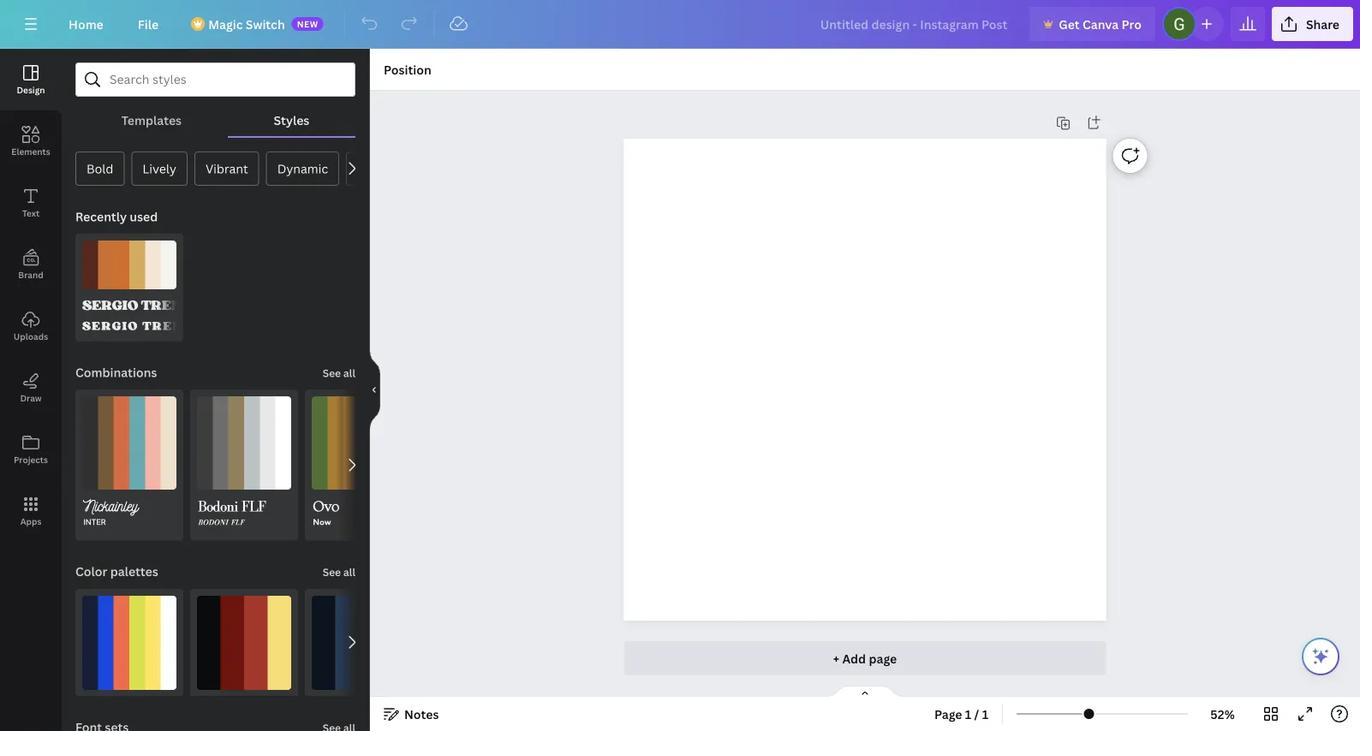 Task type: describe. For each thing, give the bounding box(es) containing it.
position button
[[377, 56, 438, 83]]

hide image
[[369, 349, 380, 431]]

dynamic button
[[266, 152, 339, 186]]

get
[[1059, 16, 1080, 32]]

magic
[[208, 16, 243, 32]]

vibrant button
[[194, 152, 259, 186]]

see for combinations
[[323, 366, 341, 380]]

apply "neon noise" style image
[[82, 596, 176, 690]]

brand
[[18, 269, 43, 280]]

apply "outback flower" style image
[[197, 596, 291, 690]]

templates button
[[75, 104, 228, 136]]

1 vertical spatial trendy
[[142, 319, 203, 333]]

draw
[[20, 392, 42, 404]]

get canva pro
[[1059, 16, 1142, 32]]

magic switch
[[208, 16, 285, 32]]

notes button
[[377, 701, 446, 728]]

1 1 from the left
[[965, 706, 971, 722]]

uploads button
[[0, 295, 62, 357]]

lively
[[143, 161, 176, 177]]

color
[[75, 564, 107, 580]]

page 1 / 1
[[934, 706, 988, 722]]

sergio trendy sergio trendy
[[82, 297, 203, 333]]

recently
[[75, 209, 127, 225]]

projects
[[14, 454, 48, 465]]

bold button
[[75, 152, 125, 186]]

share
[[1306, 16, 1340, 32]]

notes
[[404, 706, 439, 722]]

see all button for color palettes
[[321, 555, 357, 589]]

combinations button
[[74, 355, 159, 390]]

get canva pro button
[[1030, 7, 1155, 41]]

2 1 from the left
[[982, 706, 988, 722]]

see all for color palettes
[[323, 565, 355, 579]]

canva
[[1083, 16, 1119, 32]]

recently used
[[75, 209, 158, 225]]

brand button
[[0, 234, 62, 295]]

styles button
[[228, 104, 355, 136]]

+ add page button
[[624, 642, 1106, 676]]

canva assistant image
[[1310, 647, 1331, 667]]

switch
[[246, 16, 285, 32]]

+ add page
[[833, 651, 897, 667]]



Task type: locate. For each thing, give the bounding box(es) containing it.
bold
[[87, 161, 113, 177]]

palettes
[[110, 564, 158, 580]]

main menu bar
[[0, 0, 1360, 49]]

new
[[297, 18, 318, 30]]

text
[[22, 207, 39, 219]]

2 sergio from the top
[[82, 319, 138, 333]]

design button
[[0, 49, 62, 110]]

1
[[965, 706, 971, 722], [982, 706, 988, 722]]

+
[[833, 651, 839, 667]]

Search styles search field
[[110, 63, 321, 96]]

0 vertical spatial see
[[323, 366, 341, 380]]

1 vertical spatial see all button
[[321, 555, 357, 589]]

0 vertical spatial all
[[343, 366, 355, 380]]

page
[[869, 651, 897, 667]]

see all for combinations
[[323, 366, 355, 380]]

52%
[[1210, 706, 1235, 722]]

1 all from the top
[[343, 366, 355, 380]]

see left hide image
[[323, 366, 341, 380]]

sergio up "combinations" button
[[82, 297, 138, 313]]

file
[[138, 16, 159, 32]]

show pages image
[[824, 685, 906, 699]]

1 right /
[[982, 706, 988, 722]]

page
[[934, 706, 962, 722]]

see all left hide image
[[323, 366, 355, 380]]

dynamic
[[277, 161, 328, 177]]

apply "midnight moon" style image
[[312, 596, 406, 690]]

apps button
[[0, 480, 62, 542]]

1 sergio from the top
[[82, 297, 138, 313]]

elements
[[11, 146, 50, 157]]

52% button
[[1195, 701, 1250, 728]]

text button
[[0, 172, 62, 234]]

Design title text field
[[807, 7, 1023, 41]]

see all up apply "midnight moon" style image
[[323, 565, 355, 579]]

elements button
[[0, 110, 62, 172]]

lively button
[[131, 152, 188, 186]]

1 vertical spatial see
[[323, 565, 341, 579]]

1 vertical spatial see all
[[323, 565, 355, 579]]

/
[[974, 706, 979, 722]]

pro
[[1122, 16, 1142, 32]]

0 horizontal spatial 1
[[965, 706, 971, 722]]

2 see all from the top
[[323, 565, 355, 579]]

templates
[[121, 112, 182, 128]]

file button
[[124, 7, 172, 41]]

2 see from the top
[[323, 565, 341, 579]]

see all
[[323, 366, 355, 380], [323, 565, 355, 579]]

share button
[[1272, 7, 1353, 41]]

all for combinations
[[343, 366, 355, 380]]

see all button for combinations
[[321, 355, 357, 390]]

vibrant
[[206, 161, 248, 177]]

all
[[343, 366, 355, 380], [343, 565, 355, 579]]

home
[[69, 16, 103, 32]]

home link
[[55, 7, 117, 41]]

trendy
[[141, 297, 202, 313], [142, 319, 203, 333]]

0 vertical spatial see all
[[323, 366, 355, 380]]

1 see all button from the top
[[321, 355, 357, 390]]

see for color palettes
[[323, 565, 341, 579]]

2 all from the top
[[343, 565, 355, 579]]

1 see from the top
[[323, 366, 341, 380]]

see
[[323, 366, 341, 380], [323, 565, 341, 579]]

1 vertical spatial all
[[343, 565, 355, 579]]

1 vertical spatial sergio
[[82, 319, 138, 333]]

add
[[842, 651, 866, 667]]

side panel tab list
[[0, 49, 62, 542]]

0 vertical spatial sergio
[[82, 297, 138, 313]]

apps
[[20, 516, 41, 527]]

projects button
[[0, 419, 62, 480]]

see up apply "midnight moon" style image
[[323, 565, 341, 579]]

sergio up the combinations on the left
[[82, 319, 138, 333]]

all up apply "midnight moon" style image
[[343, 565, 355, 579]]

see all button left hide image
[[321, 355, 357, 390]]

position
[[384, 61, 431, 78]]

0 vertical spatial see all button
[[321, 355, 357, 390]]

1 left /
[[965, 706, 971, 722]]

1 horizontal spatial 1
[[982, 706, 988, 722]]

color palettes
[[75, 564, 158, 580]]

used
[[130, 209, 158, 225]]

draw button
[[0, 357, 62, 419]]

0 vertical spatial trendy
[[141, 297, 202, 313]]

all for color palettes
[[343, 565, 355, 579]]

2 see all button from the top
[[321, 555, 357, 589]]

sergio
[[82, 297, 138, 313], [82, 319, 138, 333]]

see all button up apply "midnight moon" style image
[[321, 555, 357, 589]]

uploads
[[14, 331, 48, 342]]

combinations
[[75, 364, 157, 381]]

see all button
[[321, 355, 357, 390], [321, 555, 357, 589]]

styles
[[274, 112, 309, 128]]

all left hide image
[[343, 366, 355, 380]]

color palettes button
[[74, 555, 160, 589]]

design
[[17, 84, 45, 95]]

1 see all from the top
[[323, 366, 355, 380]]



Task type: vqa. For each thing, say whether or not it's contained in the screenshot.
50%
no



